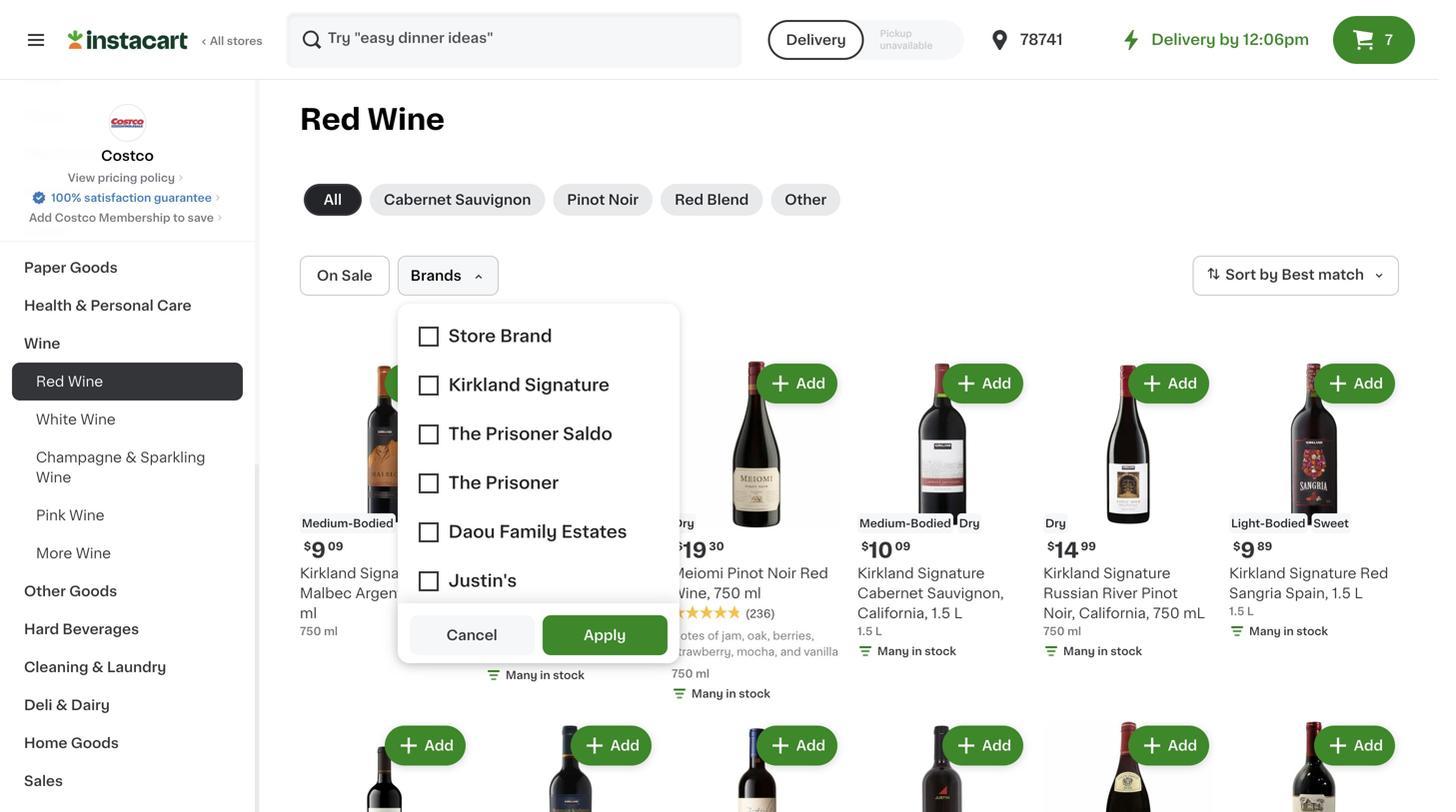 Task type: locate. For each thing, give the bounding box(es) containing it.
750 down "noir,"
[[1044, 626, 1065, 637]]

product group containing 10
[[858, 360, 1028, 664]]

750 left ml
[[1154, 607, 1180, 621]]

in for 9
[[1284, 626, 1294, 637]]

& for champagne
[[126, 451, 137, 465]]

many in stock down the spain,
[[1250, 626, 1329, 637]]

1 horizontal spatial noir
[[768, 567, 797, 581]]

2 vertical spatial goods
[[71, 737, 119, 751]]

service type group
[[768, 20, 965, 60]]

1 vertical spatial all
[[324, 193, 342, 207]]

sale
[[342, 269, 373, 283]]

ml
[[745, 587, 762, 601], [300, 607, 317, 621], [324, 626, 338, 637], [1068, 626, 1082, 637], [696, 669, 710, 680]]

5 $ from the left
[[1234, 541, 1241, 552]]

view
[[68, 172, 95, 183]]

medium-bodied dry up $ 10 09
[[860, 518, 980, 529]]

9 for kirkland signature malbec argentina, 750 ml
[[311, 540, 326, 561]]

stock down kirkland signature cabernet sauvignon, california, 1.5 l 1.5 l
[[925, 646, 957, 657]]

stock for 9
[[1297, 626, 1329, 637]]

signature up sauvignon,
[[918, 567, 985, 581]]

1 9 from the left
[[311, 540, 326, 561]]

$ inside $ 9 09
[[304, 541, 311, 552]]

1 vertical spatial 3
[[486, 650, 493, 661]]

7
[[1386, 33, 1394, 47]]

1 vertical spatial by
[[1260, 268, 1279, 282]]

kirkland inside kirkland signature cabernet sauvignon box, california, 3 l 3 l
[[486, 591, 542, 605]]

by inside field
[[1260, 268, 1279, 282]]

white wine link
[[12, 401, 243, 439]]

1 $ from the left
[[304, 541, 311, 552]]

$ up russian
[[1048, 541, 1055, 552]]

1 horizontal spatial pinot
[[728, 567, 764, 581]]

&
[[61, 185, 73, 199], [75, 299, 87, 313], [126, 451, 137, 465], [92, 661, 104, 675], [56, 699, 68, 713]]

1.5
[[1333, 587, 1352, 601], [1230, 606, 1245, 617], [932, 607, 951, 621], [858, 626, 873, 637]]

cabernet sauvignon link
[[370, 184, 545, 216]]

0 vertical spatial pinot
[[567, 193, 605, 207]]

sangria
[[1230, 587, 1283, 601]]

99 right 14
[[1081, 541, 1097, 552]]

0 horizontal spatial pinot
[[567, 193, 605, 207]]

stores
[[227, 35, 263, 46]]

09 for 10
[[896, 541, 911, 552]]

medium-bodied dry up $ 9 09
[[302, 518, 422, 529]]

1 99 from the left
[[521, 541, 536, 552]]

hard beverages
[[24, 623, 139, 637]]

dry
[[402, 518, 422, 529], [674, 518, 695, 529], [960, 518, 980, 529], [1046, 518, 1067, 529]]

view pricing policy
[[68, 172, 175, 183]]

9 for kirkland signature red sangria spain, 1.5 l
[[1241, 540, 1256, 561]]

california,
[[858, 607, 929, 621], [1079, 607, 1150, 621], [521, 631, 591, 645]]

1 horizontal spatial 09
[[896, 541, 911, 552]]

Best match Sort by field
[[1193, 256, 1400, 296]]

cabernet inside kirkland signature cabernet sauvignon box, california, 3 l 3 l
[[486, 611, 552, 625]]

many down "noir,"
[[1064, 646, 1096, 657]]

1 horizontal spatial other
[[785, 193, 827, 207]]

0 horizontal spatial california,
[[521, 631, 591, 645]]

17 99
[[497, 540, 536, 561]]

kirkland signature cabernet sauvignon box, california, 3 l 3 l
[[486, 591, 629, 661]]

signature inside kirkland signature cabernet sauvignon, california, 1.5 l 1.5 l
[[918, 567, 985, 581]]

bodied up 89
[[1266, 518, 1306, 529]]

kirkland signature malbec argentina, 750 ml 750 ml
[[300, 567, 458, 637]]

0 vertical spatial by
[[1220, 32, 1240, 47]]

deli
[[24, 699, 52, 713]]

wine
[[368, 105, 445, 134], [24, 337, 60, 351], [68, 375, 103, 389], [80, 413, 116, 427], [36, 471, 71, 485], [69, 509, 105, 523], [76, 547, 111, 561]]

2 horizontal spatial cabernet
[[858, 587, 924, 601]]

goods for paper goods
[[70, 261, 118, 275]]

1 vertical spatial other
[[24, 585, 66, 599]]

noir up (236)
[[768, 567, 797, 581]]

bodied up argentina,
[[353, 518, 394, 529]]

best
[[1282, 268, 1315, 282], [492, 519, 514, 528]]

in down kirkland signature cabernet sauvignon, california, 1.5 l 1.5 l
[[912, 646, 922, 657]]

many for 9
[[1250, 626, 1282, 637]]

0 horizontal spatial 9
[[311, 540, 326, 561]]

None search field
[[286, 12, 742, 68]]

l
[[1355, 587, 1364, 601], [1248, 606, 1255, 617], [955, 607, 963, 621], [876, 626, 883, 637], [607, 631, 616, 645], [496, 650, 503, 661]]

medium- up $ 9 09
[[302, 518, 353, 529]]

bodied for $ 9 89
[[1266, 518, 1306, 529]]

$
[[304, 541, 311, 552], [676, 541, 683, 552], [862, 541, 869, 552], [1048, 541, 1055, 552], [1234, 541, 1241, 552]]

goods down dairy
[[71, 737, 119, 751]]

best left seller
[[492, 519, 514, 528]]

dairy
[[71, 699, 110, 713]]

sales
[[24, 775, 63, 789]]

many down sangria
[[1250, 626, 1282, 637]]

best inside field
[[1282, 268, 1315, 282]]

beer & cider
[[24, 185, 116, 199]]

other for other
[[785, 193, 827, 207]]

0 horizontal spatial by
[[1220, 32, 1240, 47]]

1 vertical spatial pinot
[[728, 567, 764, 581]]

sauvignon up brands dropdown button
[[455, 193, 531, 207]]

goods
[[70, 261, 118, 275], [69, 585, 117, 599], [71, 737, 119, 751]]

1 horizontal spatial red wine
[[300, 105, 445, 134]]

2 $ from the left
[[676, 541, 683, 552]]

malbec
[[300, 587, 352, 601]]

cabernet
[[384, 193, 452, 207], [858, 587, 924, 601], [486, 611, 552, 625]]

mocha,
[[737, 647, 778, 658]]

0 horizontal spatial 99
[[521, 541, 536, 552]]

2 9 from the left
[[1241, 540, 1256, 561]]

0 horizontal spatial red wine
[[36, 375, 103, 389]]

1 horizontal spatial medium-bodied dry
[[860, 518, 980, 529]]

pinot noir link
[[553, 184, 653, 216]]

1 medium-bodied dry from the left
[[302, 518, 422, 529]]

100% satisfaction guarantee button
[[31, 186, 224, 206]]

100% satisfaction guarantee
[[51, 192, 212, 203]]

750 down meiomi
[[714, 587, 741, 601]]

goods up health & personal care
[[70, 261, 118, 275]]

3 left the notes
[[595, 631, 604, 645]]

99 inside 17 99
[[521, 541, 536, 552]]

best for best match
[[1282, 268, 1315, 282]]

dry up 14
[[1046, 518, 1067, 529]]

personal
[[90, 299, 154, 313]]

cabernet up box,
[[486, 611, 552, 625]]

stock
[[1297, 626, 1329, 637], [925, 646, 957, 657], [1111, 646, 1143, 657], [553, 670, 585, 681], [739, 689, 771, 700]]

3 down box,
[[486, 650, 493, 661]]

0 horizontal spatial medium-bodied dry
[[302, 518, 422, 529]]

california, down $ 10 09
[[858, 607, 929, 621]]

1 vertical spatial sauvignon
[[556, 611, 629, 625]]

medium-
[[302, 518, 353, 529], [860, 518, 911, 529], [488, 572, 539, 583]]

other up hard
[[24, 585, 66, 599]]

kirkland up sangria
[[1230, 567, 1286, 581]]

1 horizontal spatial 99
[[1081, 541, 1097, 552]]

9 left 89
[[1241, 540, 1256, 561]]

$ for $ 14 99
[[1048, 541, 1055, 552]]

by for delivery
[[1220, 32, 1240, 47]]

signature up river
[[1104, 567, 1171, 581]]

home
[[24, 737, 67, 751]]

strawberry,
[[672, 647, 734, 658]]

09 inside $ 10 09
[[896, 541, 911, 552]]

costco logo image
[[108, 104, 146, 142]]

0 vertical spatial goods
[[70, 261, 118, 275]]

0 horizontal spatial best
[[492, 519, 514, 528]]

in down kirkland signature cabernet sauvignon box, california, 3 l 3 l
[[540, 670, 551, 681]]

kirkland down $ 10 09
[[858, 567, 914, 581]]

stock for 10
[[925, 646, 957, 657]]

09 for 9
[[328, 541, 343, 552]]

1 vertical spatial best
[[492, 519, 514, 528]]

signature for 10
[[918, 567, 985, 581]]

by right sort
[[1260, 268, 1279, 282]]

1 horizontal spatial 9
[[1241, 540, 1256, 561]]

9 up malbec at the left bottom
[[311, 540, 326, 561]]

0 horizontal spatial 09
[[328, 541, 343, 552]]

california, inside kirkland signature cabernet sauvignon, california, 1.5 l 1.5 l
[[858, 607, 929, 621]]

0 horizontal spatial noir
[[609, 193, 639, 207]]

cleaning & laundry
[[24, 661, 166, 675]]

signature inside the kirkland signature red sangria spain, 1.5 l 1.5 l
[[1290, 567, 1357, 581]]

many in stock down kirkland signature cabernet sauvignon, california, 1.5 l 1.5 l
[[878, 646, 957, 657]]

0 vertical spatial sauvignon
[[455, 193, 531, 207]]

0 horizontal spatial cabernet
[[384, 193, 452, 207]]

l down sauvignon,
[[955, 607, 963, 621]]

many for 10
[[878, 646, 910, 657]]

$ up meiomi
[[676, 541, 683, 552]]

in for 10
[[912, 646, 922, 657]]

add
[[29, 212, 52, 223], [425, 377, 454, 391], [611, 377, 640, 391], [797, 377, 826, 391], [983, 377, 1012, 391], [1169, 377, 1198, 391], [1355, 377, 1384, 391], [425, 739, 454, 753], [611, 739, 640, 753], [797, 739, 826, 753], [983, 739, 1012, 753], [1169, 739, 1198, 753], [1355, 739, 1384, 753]]

in down strawberry,
[[726, 689, 736, 700]]

& right health at the left top
[[75, 299, 87, 313]]

health
[[24, 299, 72, 313]]

many in stock for 14
[[1064, 646, 1143, 657]]

1 vertical spatial red wine
[[36, 375, 103, 389]]

spain,
[[1286, 587, 1329, 601]]

best left match
[[1282, 268, 1315, 282]]

kirkland
[[300, 567, 357, 581], [858, 567, 914, 581], [1044, 567, 1100, 581], [1230, 567, 1286, 581], [486, 591, 542, 605]]

red wine up all link
[[300, 105, 445, 134]]

white wine
[[36, 413, 116, 427]]

laundry
[[107, 661, 166, 675]]

by left 12:06pm
[[1220, 32, 1240, 47]]

3
[[595, 631, 604, 645], [486, 650, 493, 661]]

$ inside the $ 9 89
[[1234, 541, 1241, 552]]

medium- down 17 99
[[488, 572, 539, 583]]

$ up kirkland signature cabernet sauvignon, california, 1.5 l 1.5 l
[[862, 541, 869, 552]]

medium- up $ 10 09
[[860, 518, 911, 529]]

cabernet down $ 10 09
[[858, 587, 924, 601]]

sauvignon up apply
[[556, 611, 629, 625]]

0 vertical spatial 3
[[595, 631, 604, 645]]

0 horizontal spatial costco
[[55, 212, 96, 223]]

1 horizontal spatial delivery
[[1152, 32, 1216, 47]]

other goods link
[[12, 573, 243, 611]]

kirkland up russian
[[1044, 567, 1100, 581]]

$ inside $ 10 09
[[862, 541, 869, 552]]

0 horizontal spatial medium-
[[302, 518, 353, 529]]

many down kirkland signature cabernet sauvignon, california, 1.5 l 1.5 l
[[878, 646, 910, 657]]

4 dry from the left
[[1046, 518, 1067, 529]]

$ inside $ 19 30
[[676, 541, 683, 552]]

on
[[317, 269, 338, 283]]

signature up apply
[[546, 591, 613, 605]]

electronics link
[[12, 135, 243, 173]]

2 horizontal spatial pinot
[[1142, 587, 1178, 601]]

jam,
[[722, 631, 745, 642]]

other for other goods
[[24, 585, 66, 599]]

$ inside $ 14 99
[[1048, 541, 1055, 552]]

all for all
[[324, 193, 342, 207]]

l down the "10"
[[876, 626, 883, 637]]

0 vertical spatial costco
[[101, 149, 154, 163]]

goods up beverages in the bottom left of the page
[[69, 585, 117, 599]]

stock down kirkland signature russian river pinot noir, california, 750 ml 750 ml
[[1111, 646, 1143, 657]]

kirkland down medium-bodied
[[486, 591, 542, 605]]

cabernet inside kirkland signature cabernet sauvignon, california, 1.5 l 1.5 l
[[858, 587, 924, 601]]

wine,
[[672, 587, 711, 601]]

0 vertical spatial best
[[1282, 268, 1315, 282]]

kirkland inside the kirkland signature red sangria spain, 1.5 l 1.5 l
[[1230, 567, 1286, 581]]

wine down health at the left top
[[24, 337, 60, 351]]

policy
[[140, 172, 175, 183]]

750
[[431, 587, 458, 601], [714, 587, 741, 601], [1154, 607, 1180, 621], [300, 626, 321, 637], [1044, 626, 1065, 637], [672, 669, 693, 680]]

meiomi
[[672, 567, 724, 581]]

kirkland signature russian river pinot noir, california, 750 ml 750 ml
[[1044, 567, 1206, 637]]

costco down 100% on the top
[[55, 212, 96, 223]]

1 09 from the left
[[328, 541, 343, 552]]

medium- for 10
[[860, 518, 911, 529]]

sort by
[[1226, 268, 1279, 282]]

1 horizontal spatial cabernet
[[486, 611, 552, 625]]

1 vertical spatial costco
[[55, 212, 96, 223]]

signature up argentina,
[[360, 567, 427, 581]]

care
[[157, 299, 192, 313]]

09 up malbec at the left bottom
[[328, 541, 343, 552]]

dry up sauvignon,
[[960, 518, 980, 529]]

of
[[708, 631, 719, 642]]

costco inside 'link'
[[55, 212, 96, 223]]

save
[[188, 212, 214, 223]]

& inside champagne & sparkling wine
[[126, 451, 137, 465]]

1 horizontal spatial best
[[1282, 268, 1315, 282]]

deli & dairy
[[24, 699, 110, 713]]

1 horizontal spatial all
[[324, 193, 342, 207]]

2 horizontal spatial medium-
[[860, 518, 911, 529]]

99 right 17
[[521, 541, 536, 552]]

red wine up white wine
[[36, 375, 103, 389]]

2 medium-bodied dry from the left
[[860, 518, 980, 529]]

bodied up kirkland signature cabernet sauvignon box, california, 3 l 3 l
[[539, 572, 580, 583]]

many in stock down kirkland signature russian river pinot noir, california, 750 ml 750 ml
[[1064, 646, 1143, 657]]

09 inside $ 9 09
[[328, 541, 343, 552]]

apply button
[[543, 616, 668, 656]]

home goods
[[24, 737, 119, 751]]

1 vertical spatial cabernet
[[858, 587, 924, 601]]

beverages
[[63, 623, 139, 637]]

0 vertical spatial other
[[785, 193, 827, 207]]

★★★★★
[[672, 606, 742, 620], [672, 606, 742, 620]]

signature inside kirkland signature russian river pinot noir, california, 750 ml 750 ml
[[1104, 567, 1171, 581]]

0 vertical spatial noir
[[609, 193, 639, 207]]

delivery inside button
[[786, 33, 847, 47]]

costco up view pricing policy link
[[101, 149, 154, 163]]

& down white wine link
[[126, 451, 137, 465]]

$ down light-
[[1234, 541, 1241, 552]]

delivery button
[[768, 20, 865, 60]]

& right the deli
[[56, 699, 68, 713]]

750 up cancel in the bottom of the page
[[431, 587, 458, 601]]

1 horizontal spatial california,
[[858, 607, 929, 621]]

cabernet up brands
[[384, 193, 452, 207]]

noir left "red blend"
[[609, 193, 639, 207]]

1.5 right berries,
[[858, 626, 873, 637]]

baby link
[[12, 59, 243, 97]]

red wine inside red wine link
[[36, 375, 103, 389]]

bodied up sauvignon,
[[911, 518, 952, 529]]

product group
[[300, 360, 470, 640], [486, 360, 656, 688], [672, 360, 842, 706], [858, 360, 1028, 664], [1044, 360, 1214, 664], [1230, 360, 1400, 644], [300, 722, 470, 813], [486, 722, 656, 813], [672, 722, 842, 813], [858, 722, 1028, 813], [1044, 722, 1214, 813], [1230, 722, 1400, 813]]

light-
[[1232, 518, 1266, 529]]

(236)
[[746, 609, 776, 620]]

4 $ from the left
[[1048, 541, 1055, 552]]

paper
[[24, 261, 66, 275]]

2 09 from the left
[[896, 541, 911, 552]]

1 horizontal spatial by
[[1260, 268, 1279, 282]]

09 right the "10"
[[896, 541, 911, 552]]

all up on
[[324, 193, 342, 207]]

0 horizontal spatial other
[[24, 585, 66, 599]]

0 horizontal spatial all
[[210, 35, 224, 46]]

kirkland inside kirkland signature malbec argentina, 750 ml 750 ml
[[300, 567, 357, 581]]

10
[[869, 540, 894, 561]]

red inside red wine link
[[36, 375, 64, 389]]

red inside 'meiomi pinot noir red wine, 750 ml'
[[800, 567, 829, 581]]

kirkland inside kirkland signature cabernet sauvignon, california, 1.5 l 1.5 l
[[858, 567, 914, 581]]

california, down river
[[1079, 607, 1150, 621]]

1 horizontal spatial costco
[[101, 149, 154, 163]]

0 horizontal spatial delivery
[[786, 33, 847, 47]]

stock down the spain,
[[1297, 626, 1329, 637]]

red inside the kirkland signature red sangria spain, 1.5 l 1.5 l
[[1361, 567, 1389, 581]]

kirkland inside kirkland signature russian river pinot noir, california, 750 ml 750 ml
[[1044, 567, 1100, 581]]

750 down strawberry,
[[672, 669, 693, 680]]

many in stock down 750 ml
[[692, 689, 771, 700]]

& down beverages in the bottom left of the page
[[92, 661, 104, 675]]

in down the spain,
[[1284, 626, 1294, 637]]

2 99 from the left
[[1081, 541, 1097, 552]]

goods for home goods
[[71, 737, 119, 751]]

delivery for delivery
[[786, 33, 847, 47]]

brands button
[[398, 256, 499, 296]]

california, right box,
[[521, 631, 591, 645]]

all stores
[[210, 35, 263, 46]]

bodied
[[353, 518, 394, 529], [911, 518, 952, 529], [1266, 518, 1306, 529], [539, 572, 580, 583]]

kirkland up malbec at the left bottom
[[300, 567, 357, 581]]

$ 9 09
[[304, 540, 343, 561]]

many down box,
[[506, 670, 538, 681]]

0 vertical spatial all
[[210, 35, 224, 46]]

2 vertical spatial cabernet
[[486, 611, 552, 625]]

1.5 down sauvignon,
[[932, 607, 951, 621]]

& down view
[[61, 185, 73, 199]]

wine inside champagne & sparkling wine
[[36, 471, 71, 485]]

vanilla
[[804, 647, 839, 658]]

1 vertical spatial noir
[[768, 567, 797, 581]]

$ for $ 9 89
[[1234, 541, 1241, 552]]

1 vertical spatial goods
[[69, 585, 117, 599]]

signature up the spain,
[[1290, 567, 1357, 581]]

delivery by 12:06pm
[[1152, 32, 1310, 47]]

2 horizontal spatial california,
[[1079, 607, 1150, 621]]

$ up malbec at the left bottom
[[304, 541, 311, 552]]

2 vertical spatial pinot
[[1142, 587, 1178, 601]]

3 $ from the left
[[862, 541, 869, 552]]

medium- for 9
[[302, 518, 353, 529]]

all for all stores
[[210, 35, 224, 46]]

& for health
[[75, 299, 87, 313]]

1 horizontal spatial sauvignon
[[556, 611, 629, 625]]

dry up argentina,
[[402, 518, 422, 529]]

100%
[[51, 192, 81, 203]]



Task type: vqa. For each thing, say whether or not it's contained in the screenshot.
'fees' to the bottom
no



Task type: describe. For each thing, give the bounding box(es) containing it.
wine up cabernet sauvignon link
[[368, 105, 445, 134]]

0 vertical spatial cabernet
[[384, 193, 452, 207]]

l down box,
[[496, 650, 503, 661]]

wine right white
[[80, 413, 116, 427]]

pink wine link
[[12, 497, 243, 535]]

argentina,
[[356, 587, 427, 601]]

ml
[[1184, 607, 1206, 621]]

pink
[[36, 509, 66, 523]]

best for best seller
[[492, 519, 514, 528]]

red blend
[[675, 193, 749, 207]]

many in stock for 10
[[878, 646, 957, 657]]

pinot inside kirkland signature russian river pinot noir, california, 750 ml 750 ml
[[1142, 587, 1178, 601]]

and
[[781, 647, 801, 658]]

kirkland for 9
[[1230, 567, 1286, 581]]

cabernet for kirkland signature cabernet sauvignon box, california, 3 l
[[486, 611, 552, 625]]

1.5 right the spain,
[[1333, 587, 1352, 601]]

many for 14
[[1064, 646, 1096, 657]]

home goods link
[[12, 725, 243, 763]]

pinot noir
[[567, 193, 639, 207]]

1 dry from the left
[[402, 518, 422, 529]]

$ for $ 9 09
[[304, 541, 311, 552]]

14
[[1055, 540, 1079, 561]]

& for beer
[[61, 185, 73, 199]]

goods for other goods
[[69, 585, 117, 599]]

champagne & sparkling wine link
[[12, 439, 243, 497]]

kirkland for 14
[[1044, 567, 1100, 581]]

ml inside 'meiomi pinot noir red wine, 750 ml'
[[745, 587, 762, 601]]

apply
[[584, 629, 626, 643]]

kirkland signature red sangria spain, 1.5 l 1.5 l
[[1230, 567, 1389, 617]]

kirkland for 10
[[858, 567, 914, 581]]

3 dry from the left
[[960, 518, 980, 529]]

view pricing policy link
[[68, 170, 187, 186]]

stock down kirkland signature cabernet sauvignon box, california, 3 l 3 l
[[553, 670, 585, 681]]

floral link
[[12, 97, 243, 135]]

cleaning
[[24, 661, 88, 675]]

deli & dairy link
[[12, 687, 243, 725]]

beer
[[24, 185, 58, 199]]

many in stock down kirkland signature cabernet sauvignon box, california, 3 l 3 l
[[506, 670, 585, 681]]

product group containing 14
[[1044, 360, 1214, 664]]

2 dry from the left
[[674, 518, 695, 529]]

bodied for $ 9 09
[[353, 518, 394, 529]]

product group containing 17
[[486, 360, 656, 688]]

ml inside kirkland signature russian river pinot noir, california, 750 ml 750 ml
[[1068, 626, 1082, 637]]

to
[[173, 212, 185, 223]]

meiomi pinot noir red wine, 750 ml
[[672, 567, 829, 601]]

0 vertical spatial red wine
[[300, 105, 445, 134]]

1 horizontal spatial medium-
[[488, 572, 539, 583]]

delivery for delivery by 12:06pm
[[1152, 32, 1216, 47]]

red blend link
[[661, 184, 763, 216]]

river
[[1103, 587, 1138, 601]]

paper goods
[[24, 261, 118, 275]]

california, inside kirkland signature russian river pinot noir, california, 750 ml 750 ml
[[1079, 607, 1150, 621]]

guarantee
[[154, 192, 212, 203]]

add costco membership to save link
[[29, 210, 226, 226]]

17
[[497, 540, 519, 561]]

$ for $ 10 09
[[862, 541, 869, 552]]

in for 14
[[1098, 646, 1108, 657]]

sort
[[1226, 268, 1257, 282]]

instacart logo image
[[68, 28, 188, 52]]

l left the notes
[[607, 631, 616, 645]]

medium-bodied dry for 10
[[860, 518, 980, 529]]

by for sort
[[1260, 268, 1279, 282]]

box,
[[486, 631, 517, 645]]

signature for 14
[[1104, 567, 1171, 581]]

l down sangria
[[1248, 606, 1255, 617]]

99 inside $ 14 99
[[1081, 541, 1097, 552]]

medium-bodied dry for 9
[[302, 518, 422, 529]]

red wine link
[[12, 363, 243, 401]]

0 horizontal spatial sauvignon
[[455, 193, 531, 207]]

cleaning & laundry link
[[12, 649, 243, 687]]

blend
[[707, 193, 749, 207]]

floral
[[24, 109, 64, 123]]

0 horizontal spatial 3
[[486, 650, 493, 661]]

many down 750 ml
[[692, 689, 724, 700]]

sales link
[[12, 763, 243, 801]]

noir inside 'meiomi pinot noir red wine, 750 ml'
[[768, 567, 797, 581]]

liquor
[[24, 223, 70, 237]]

$ 19 30
[[676, 540, 724, 561]]

& for cleaning
[[92, 661, 104, 675]]

red inside red blend "link"
[[675, 193, 704, 207]]

12:06pm
[[1244, 32, 1310, 47]]

signature inside kirkland signature cabernet sauvignon box, california, 3 l 3 l
[[546, 591, 613, 605]]

1 horizontal spatial 3
[[595, 631, 604, 645]]

satisfaction
[[84, 192, 151, 203]]

750 inside 'meiomi pinot noir red wine, 750 ml'
[[714, 587, 741, 601]]

stock down mocha,
[[739, 689, 771, 700]]

on sale
[[317, 269, 373, 283]]

more wine link
[[12, 535, 243, 573]]

liquor link
[[12, 211, 243, 249]]

other goods
[[24, 585, 117, 599]]

7 button
[[1334, 16, 1416, 64]]

l right the spain,
[[1355, 587, 1364, 601]]

pricing
[[98, 172, 137, 183]]

product group containing 19
[[672, 360, 842, 706]]

signature inside kirkland signature malbec argentina, 750 ml 750 ml
[[360, 567, 427, 581]]

cabernet sauvignon
[[384, 193, 531, 207]]

more
[[36, 547, 72, 561]]

light-bodied sweet
[[1232, 518, 1350, 529]]

best seller
[[492, 519, 542, 528]]

add inside 'link'
[[29, 212, 52, 223]]

add costco membership to save
[[29, 212, 214, 223]]

wine right more
[[76, 547, 111, 561]]

sauvignon inside kirkland signature cabernet sauvignon box, california, 3 l 3 l
[[556, 611, 629, 625]]

kirkland signature cabernet sauvignon, california, 1.5 l 1.5 l
[[858, 567, 1005, 637]]

cider
[[76, 185, 116, 199]]

wine right pink
[[69, 509, 105, 523]]

1.5 down sangria
[[1230, 606, 1245, 617]]

sweet
[[1314, 518, 1350, 529]]

$ 10 09
[[862, 540, 911, 561]]

750 down malbec at the left bottom
[[300, 626, 321, 637]]

delivery by 12:06pm link
[[1120, 28, 1310, 52]]

$ 9 89
[[1234, 540, 1273, 561]]

Search field
[[288, 14, 740, 66]]

signature for 9
[[1290, 567, 1357, 581]]

oak,
[[748, 631, 771, 642]]

baby
[[24, 71, 61, 85]]

california, inside kirkland signature cabernet sauvignon box, california, 3 l 3 l
[[521, 631, 591, 645]]

pinot inside 'meiomi pinot noir red wine, 750 ml'
[[728, 567, 764, 581]]

wine up white wine
[[68, 375, 103, 389]]

19
[[683, 540, 707, 561]]

750 ml
[[672, 669, 710, 680]]

bodied for $ 10 09
[[911, 518, 952, 529]]

sauvignon,
[[928, 587, 1005, 601]]

match
[[1319, 268, 1365, 282]]

other link
[[771, 184, 841, 216]]

stock for 14
[[1111, 646, 1143, 657]]

all stores link
[[68, 12, 264, 68]]

on sale button
[[300, 256, 390, 296]]

costco link
[[101, 104, 154, 166]]

many in stock for 9
[[1250, 626, 1329, 637]]

health & personal care link
[[12, 287, 243, 325]]

all link
[[304, 184, 362, 216]]

$ for $ 19 30
[[676, 541, 683, 552]]

noir,
[[1044, 607, 1076, 621]]

membership
[[99, 212, 170, 223]]

cabernet for kirkland signature cabernet sauvignon, california, 1.5 l
[[858, 587, 924, 601]]

health & personal care
[[24, 299, 192, 313]]

& for deli
[[56, 699, 68, 713]]



